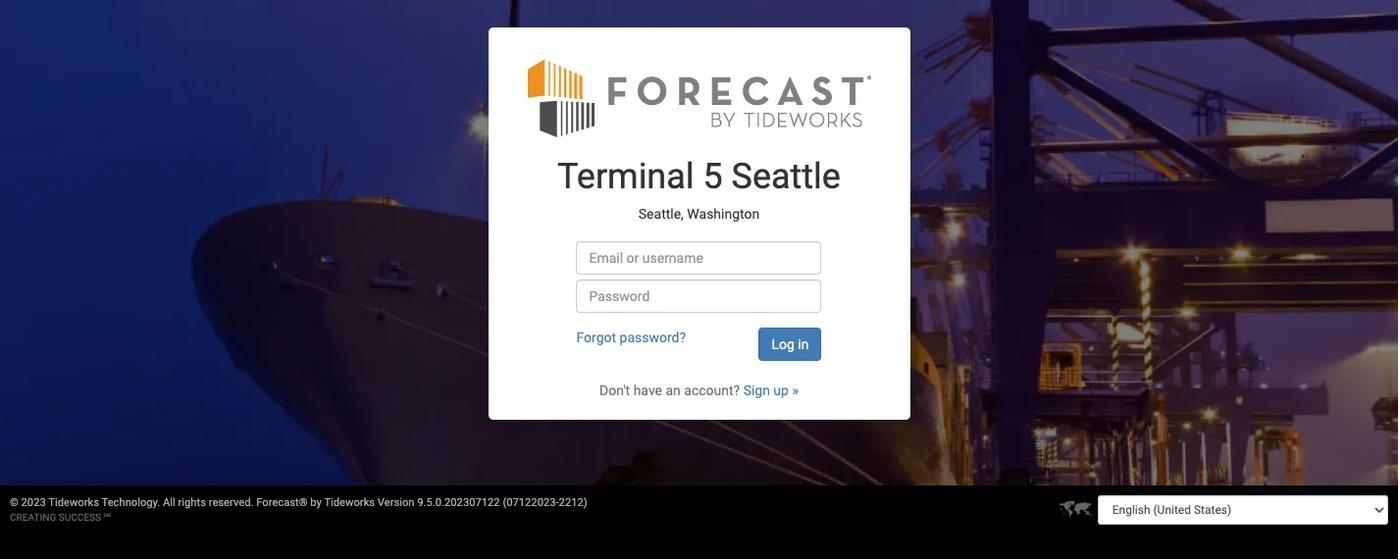 Task type: locate. For each thing, give the bounding box(es) containing it.
tideworks up success
[[48, 497, 99, 509]]

terminal
[[558, 156, 695, 197]]

rights
[[178, 497, 206, 509]]

Password password field
[[577, 280, 822, 313]]

tideworks right the by
[[324, 497, 375, 509]]

sign
[[744, 383, 771, 399]]

2 tideworks from the left
[[324, 497, 375, 509]]

forgot
[[577, 330, 617, 346]]

0 horizontal spatial tideworks
[[48, 497, 99, 509]]

1 horizontal spatial tideworks
[[324, 497, 375, 509]]

forgot password? log in
[[577, 330, 809, 352]]

seattle
[[732, 156, 841, 197]]

2212)
[[559, 497, 588, 509]]

forecast® by tideworks image
[[528, 57, 871, 138]]

tideworks
[[48, 497, 99, 509], [324, 497, 375, 509]]

seattle,
[[639, 206, 684, 221]]

in
[[798, 337, 809, 352]]

forgot password? link
[[577, 330, 686, 346]]

technology.
[[102, 497, 160, 509]]

all
[[163, 497, 175, 509]]

up
[[774, 383, 789, 399]]

log
[[772, 337, 795, 352]]

don't
[[600, 383, 630, 399]]

9.5.0.202307122
[[417, 497, 500, 509]]



Task type: vqa. For each thing, say whether or not it's contained in the screenshot.
Search
no



Task type: describe. For each thing, give the bounding box(es) containing it.
»
[[793, 383, 799, 399]]

forecast®
[[256, 497, 308, 509]]

reserved.
[[209, 497, 254, 509]]

an
[[666, 383, 681, 399]]

washington
[[687, 206, 760, 221]]

© 2023 tideworks technology. all rights reserved. forecast® by tideworks version 9.5.0.202307122 (07122023-2212) creating success ℠
[[10, 497, 588, 523]]

(07122023-
[[503, 497, 559, 509]]

1 tideworks from the left
[[48, 497, 99, 509]]

©
[[10, 497, 18, 509]]

creating
[[10, 512, 56, 523]]

sign up » link
[[744, 383, 799, 399]]

℠
[[104, 512, 111, 523]]

success
[[59, 512, 101, 523]]

2023
[[21, 497, 46, 509]]

password?
[[620, 330, 686, 346]]

5
[[703, 156, 723, 197]]

by
[[311, 497, 322, 509]]

Email or username text field
[[577, 241, 822, 275]]

don't have an account? sign up »
[[600, 383, 799, 399]]

log in button
[[759, 328, 822, 361]]

terminal 5 seattle seattle, washington
[[558, 156, 841, 221]]

version
[[378, 497, 415, 509]]

have
[[634, 383, 663, 399]]

account?
[[684, 383, 740, 399]]



